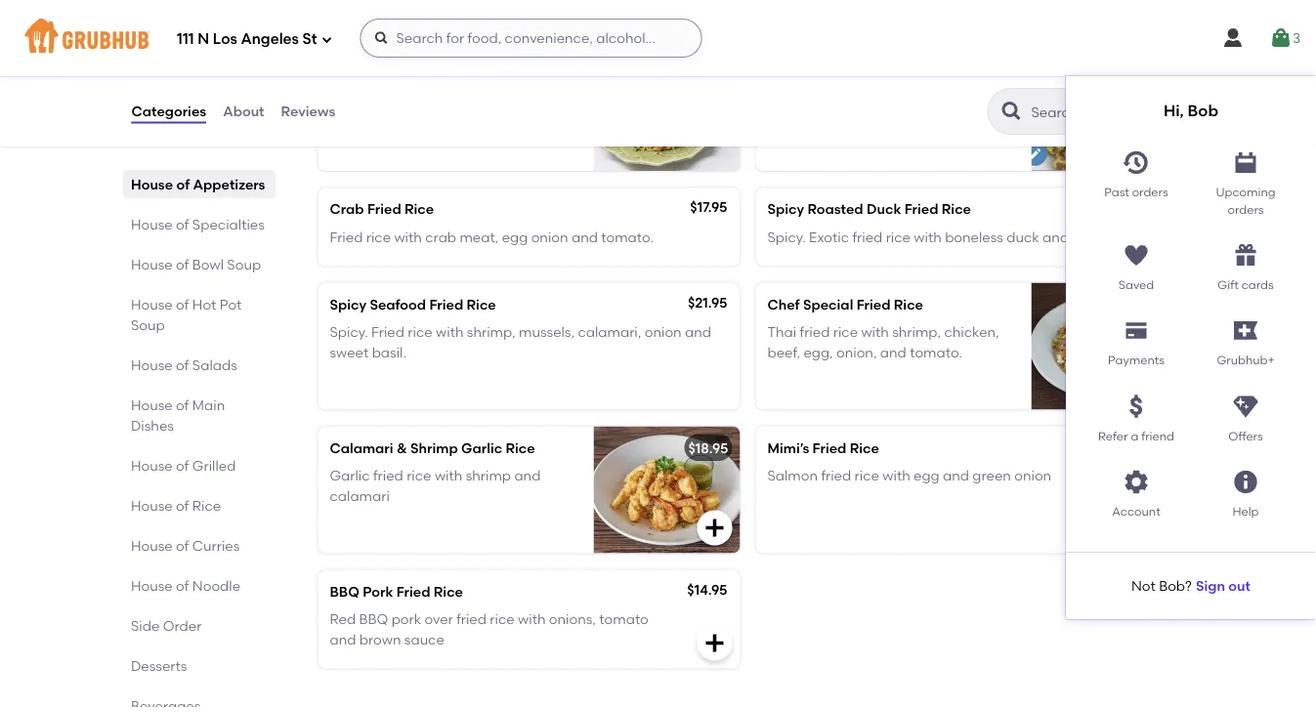 Task type: locate. For each thing, give the bounding box(es) containing it.
spicy left roasted
[[767, 201, 804, 217]]

of left noodle
[[175, 577, 189, 594]]

crab
[[425, 228, 456, 245]]

1 horizontal spatial $15.95
[[1121, 57, 1161, 74]]

1 horizontal spatial soup
[[227, 256, 260, 273]]

rice up salmon fried rice with egg and green onion
[[850, 440, 879, 456]]

5 house from the top
[[130, 357, 172, 373]]

pineapple
[[767, 57, 836, 74]]

account
[[1112, 505, 1160, 519]]

rice up bell
[[452, 57, 481, 74]]

bbq up red
[[330, 583, 359, 600]]

0 horizontal spatial onion
[[531, 228, 568, 245]]

Search House of Luck Thai BBQ search field
[[1029, 103, 1179, 121]]

$15.95 + up hi, at right top
[[1121, 57, 1169, 74]]

bob for not
[[1159, 578, 1185, 594]]

shrimp, inside spicy. fried rice with shrimp, mussels, calamari, onion and sweet basil.
[[467, 324, 516, 340]]

8 house from the top
[[130, 497, 172, 514]]

1 + from the left
[[723, 57, 732, 74]]

house of salads tab
[[130, 355, 267, 375]]

111
[[177, 30, 194, 48]]

svg image right "st"
[[321, 34, 333, 45]]

not bob ? sign out
[[1131, 578, 1251, 594]]

8 of from the top
[[175, 497, 189, 514]]

0 vertical spatial garlic
[[461, 440, 502, 456]]

house for house of specialties
[[130, 216, 172, 233]]

onion for spicy seafood fried rice
[[645, 324, 682, 340]]

of for grilled
[[175, 457, 189, 474]]

2 house from the top
[[130, 216, 172, 233]]

of left bowl
[[175, 256, 189, 273]]

1 horizontal spatial bob
[[1188, 101, 1218, 120]]

house up side
[[130, 577, 172, 594]]

10 house from the top
[[130, 577, 172, 594]]

tab
[[130, 696, 267, 708]]

sweet down spicy seafood fried rice
[[330, 344, 369, 360]]

basil. down $19.95
[[1114, 228, 1149, 245]]

svg image up the account
[[1123, 469, 1150, 496]]

0 horizontal spatial soup
[[130, 317, 164, 333]]

onion right "calamari,"
[[645, 324, 682, 340]]

shrimp, left the chicken, at the top of the page
[[892, 324, 941, 340]]

red
[[330, 611, 356, 628]]

curry inside spicy. fried rice with curry paste, egg, long bean, bell pepper and sweet basil.
[[467, 85, 501, 101]]

and
[[515, 105, 541, 121], [571, 228, 598, 245], [1043, 228, 1069, 245], [685, 324, 711, 340], [880, 344, 906, 360], [514, 467, 541, 484], [943, 467, 969, 484], [330, 631, 356, 648]]

house up "house of main dishes"
[[130, 357, 172, 373]]

1 horizontal spatial egg,
[[804, 344, 833, 360]]

onion
[[531, 228, 568, 245], [645, 324, 682, 340], [1014, 467, 1051, 484]]

3 of from the top
[[175, 256, 189, 273]]

basil. down long
[[372, 125, 406, 141]]

and inside thai fried rice with shrimp, chicken, beef, egg, onion, and tomato.
[[880, 344, 906, 360]]

1 vertical spatial bob
[[1159, 578, 1185, 594]]

egg, inside spicy. fried rice with curry paste, egg, long bean, bell pepper and sweet basil.
[[330, 105, 359, 121]]

+ left pineapple
[[723, 57, 732, 74]]

fried for calamari & shrimp garlic rice
[[373, 467, 403, 484]]

fried up cashew at the right
[[839, 57, 873, 74]]

spicy. fried rice with shrimp, mussels, calamari, onion and sweet basil.
[[330, 324, 711, 360]]

1 horizontal spatial orders
[[1228, 202, 1264, 216]]

grubhub plus flag logo image
[[1234, 322, 1257, 340]]

0 horizontal spatial +
[[723, 57, 732, 74]]

4 house from the top
[[130, 296, 172, 313]]

salmon fried rice with egg and green onion
[[767, 467, 1051, 484]]

1 vertical spatial basil.
[[1114, 228, 1149, 245]]

bbq inside red bbq pork over fried rice with onions, tomato and brown sauce
[[359, 611, 388, 628]]

with left green
[[883, 467, 910, 484]]

house down dishes
[[130, 457, 172, 474]]

shrimp, inside thai fried rice with shrimp, chicken, beef, egg, onion, and tomato.
[[892, 324, 941, 340]]

with up "onion," at right
[[861, 324, 889, 340]]

house up the "house of specialties"
[[130, 176, 173, 192]]

svg image inside refer a friend button
[[1123, 393, 1150, 420]]

of inside tab
[[175, 577, 189, 594]]

a
[[1131, 429, 1139, 443]]

0 horizontal spatial shrimp,
[[467, 324, 516, 340]]

1 horizontal spatial spicy
[[767, 201, 804, 217]]

house inside "house of main dishes"
[[130, 397, 172, 413]]

bob for hi,
[[1188, 101, 1218, 120]]

2 $15.95 from the left
[[1121, 57, 1161, 74]]

1 horizontal spatial +
[[1161, 57, 1169, 74]]

fried down seafood at the top
[[371, 324, 404, 340]]

house of main dishes tab
[[130, 395, 267, 436]]

onion right 'meat,'
[[531, 228, 568, 245]]

2 $15.95 + from the left
[[1121, 57, 1169, 74]]

onion inside spicy. fried rice with shrimp, mussels, calamari, onion and sweet basil.
[[645, 324, 682, 340]]

house of hot pot soup tab
[[130, 294, 267, 335]]

0 horizontal spatial egg,
[[330, 105, 359, 121]]

fried for chef special fried rice
[[800, 324, 830, 340]]

svg image up gift cards in the right top of the page
[[1232, 242, 1259, 269]]

$15.95 up search house of luck thai bbq search field
[[1121, 57, 1161, 74]]

0 vertical spatial egg
[[502, 228, 528, 245]]

fried
[[415, 57, 449, 74], [839, 57, 873, 74], [371, 85, 404, 101], [767, 85, 801, 101], [367, 201, 401, 217], [904, 201, 938, 217], [330, 228, 363, 245], [429, 296, 463, 313], [857, 296, 891, 313], [371, 324, 404, 340], [812, 440, 846, 456], [396, 583, 430, 600]]

curry up pepper
[[467, 85, 501, 101]]

nut,
[[917, 85, 943, 101]]

orders for upcoming orders
[[1228, 202, 1264, 216]]

house inside "tab"
[[130, 497, 172, 514]]

sweet inside spicy. fried rice with curry paste, egg, long bean, bell pepper and sweet basil.
[[330, 125, 369, 141]]

orders right past
[[1132, 185, 1168, 199]]

with inside garlic fried rice with shrimp and calamari
[[435, 467, 462, 484]]

0 horizontal spatial spicy
[[330, 296, 366, 313]]

2 shrimp, from the left
[[892, 324, 941, 340]]

los
[[213, 30, 237, 48]]

upcoming orders link
[[1191, 141, 1300, 218]]

mimi's
[[767, 440, 809, 456]]

bob right not
[[1159, 578, 1185, 594]]

0 vertical spatial sweet
[[330, 125, 369, 141]]

rice right "over"
[[490, 611, 515, 628]]

curry down nut, on the right
[[902, 105, 936, 121]]

svg image left 3 button at top right
[[1221, 26, 1245, 50]]

onion right green
[[1014, 467, 1051, 484]]

dishes
[[130, 417, 173, 434]]

10 of from the top
[[175, 577, 189, 594]]

rice inside garlic fried rice with shrimp and calamari
[[407, 467, 431, 484]]

house left hot
[[130, 296, 172, 313]]

basil. inside spicy. fried rice with shrimp, mussels, calamari, onion and sweet basil.
[[372, 344, 406, 360]]

payments
[[1108, 353, 1165, 368]]

house for house of grilled
[[130, 457, 172, 474]]

0 vertical spatial egg,
[[330, 105, 359, 121]]

shrimp, for spicy seafood fried rice
[[467, 324, 516, 340]]

with down spicy seafood fried rice
[[436, 324, 464, 340]]

with inside thai fried rice with shrimp, chicken, beef, egg, onion, and tomato.
[[861, 324, 889, 340]]

6 house from the top
[[130, 397, 172, 413]]

0 horizontal spatial $15.95
[[684, 57, 723, 74]]

of for bowl
[[175, 256, 189, 273]]

spicy. inside spicy. fried rice with shrimp, mussels, calamari, onion and sweet basil.
[[330, 324, 368, 340]]

6 of from the top
[[175, 397, 189, 413]]

spicy. for spicy. fried rice with curry paste, egg, long bean, bell pepper and sweet basil.
[[330, 85, 368, 101]]

1 of from the top
[[176, 176, 189, 192]]

1 vertical spatial soup
[[130, 317, 164, 333]]

svg image inside past orders link
[[1123, 149, 1150, 176]]

0 horizontal spatial orders
[[1132, 185, 1168, 199]]

9 house from the top
[[130, 537, 172, 554]]

green curry fried rice image
[[594, 44, 740, 171]]

thai fried rice with shrimp, chicken, beef, egg, onion, and tomato.
[[767, 324, 999, 360]]

basil.
[[372, 125, 406, 141], [1114, 228, 1149, 245], [372, 344, 406, 360]]

4 of from the top
[[175, 296, 189, 313]]

$15.95 for fried rice with cashew nut, pineapple, raisins in curry powder.
[[1121, 57, 1161, 74]]

$15.95 for spicy. fried rice with curry paste, egg, long bean, bell pepper and sweet basil.
[[684, 57, 723, 74]]

1 shrimp, from the left
[[467, 324, 516, 340]]

1 horizontal spatial $18.95
[[1125, 438, 1165, 454]]

1 $15.95 + from the left
[[684, 57, 732, 74]]

fried up the pineapple, at the right
[[767, 85, 801, 101]]

of left 'curries'
[[175, 537, 189, 554]]

$15.95
[[684, 57, 723, 74], [1121, 57, 1161, 74]]

fried down special at top
[[800, 324, 830, 340]]

long
[[363, 105, 392, 121]]

2 of from the top
[[175, 216, 189, 233]]

with
[[436, 85, 464, 101], [832, 85, 860, 101], [394, 228, 422, 245], [914, 228, 942, 245], [436, 324, 464, 340], [861, 324, 889, 340], [435, 467, 462, 484], [883, 467, 910, 484], [518, 611, 546, 628]]

1 horizontal spatial curry
[[902, 105, 936, 121]]

and inside spicy. fried rice with shrimp, mussels, calamari, onion and sweet basil.
[[685, 324, 711, 340]]

house inside tab
[[130, 577, 172, 594]]

spicy. down 'green'
[[330, 85, 368, 101]]

svg image up help
[[1232, 469, 1259, 496]]

1 vertical spatial curry
[[902, 105, 936, 121]]

0 vertical spatial spicy
[[767, 201, 804, 217]]

thai fried rice image
[[594, 0, 740, 27]]

spicy
[[767, 201, 804, 217], [330, 296, 366, 313]]

spicy. left exotic
[[767, 228, 806, 245]]

0 vertical spatial soup
[[227, 256, 260, 273]]

of left the salads
[[175, 357, 189, 373]]

fried inside thai fried rice with shrimp, chicken, beef, egg, onion, and tomato.
[[800, 324, 830, 340]]

1 horizontal spatial onion
[[645, 324, 682, 340]]

1 house from the top
[[130, 176, 173, 192]]

crab
[[330, 201, 364, 217]]

svg image up past orders
[[1123, 149, 1150, 176]]

hi,
[[1164, 101, 1184, 120]]

of inside "tab"
[[175, 497, 189, 514]]

spicy for spicy seafood fried rice
[[330, 296, 366, 313]]

of for curries
[[175, 537, 189, 554]]

fried up long
[[371, 85, 404, 101]]

garlic up the calamari
[[330, 467, 370, 484]]

2 vertical spatial sweet
[[330, 344, 369, 360]]

rice up the crab
[[405, 201, 434, 217]]

0 vertical spatial orders
[[1132, 185, 1168, 199]]

rice inside spicy. fried rice with shrimp, mussels, calamari, onion and sweet basil.
[[408, 324, 433, 340]]

house of grilled tab
[[130, 455, 267, 476]]

svg image
[[1221, 26, 1245, 50], [321, 34, 333, 45], [1123, 149, 1150, 176], [1123, 242, 1150, 269], [1232, 242, 1259, 269], [1123, 317, 1150, 345], [1232, 393, 1259, 420], [1123, 469, 1150, 496], [1232, 469, 1259, 496], [703, 517, 726, 540], [1141, 517, 1164, 540]]

fried up pork
[[396, 583, 430, 600]]

3 button
[[1269, 21, 1300, 56]]

rice down 'calamari & shrimp garlic rice'
[[407, 467, 431, 484]]

thai
[[767, 324, 796, 340]]

over
[[425, 611, 453, 628]]

boneless
[[945, 228, 1003, 245]]

svg image for 3
[[1269, 26, 1292, 50]]

egg right 'meat,'
[[502, 228, 528, 245]]

spicy. inside spicy. fried rice with curry paste, egg, long bean, bell pepper and sweet basil.
[[330, 85, 368, 101]]

0 horizontal spatial curry
[[467, 85, 501, 101]]

rice down spicy seafood fried rice
[[408, 324, 433, 340]]

0 vertical spatial curry
[[467, 85, 501, 101]]

fried down mimi's fried rice
[[821, 467, 851, 484]]

svg image
[[1269, 26, 1292, 50], [374, 30, 389, 46], [1232, 149, 1259, 176], [1123, 393, 1150, 420], [703, 632, 726, 655]]

svg image up $14.95
[[703, 517, 726, 540]]

orders down 'upcoming'
[[1228, 202, 1264, 216]]

mimi's fried rice
[[767, 440, 879, 456]]

1 vertical spatial spicy.
[[767, 228, 806, 245]]

+ up hi, at right top
[[1161, 57, 1169, 74]]

tomato. up "calamari,"
[[601, 228, 654, 245]]

of for hot
[[175, 296, 189, 313]]

spicy.
[[330, 85, 368, 101], [767, 228, 806, 245], [330, 324, 368, 340]]

0 horizontal spatial $15.95 +
[[684, 57, 732, 74]]

of inside house of hot pot soup
[[175, 296, 189, 313]]

of left "main"
[[175, 397, 189, 413]]

1 horizontal spatial $15.95 +
[[1121, 57, 1169, 74]]

2 vertical spatial spicy.
[[330, 324, 368, 340]]

1 vertical spatial orders
[[1228, 202, 1264, 216]]

1 vertical spatial egg,
[[804, 344, 833, 360]]

house of noodle
[[130, 577, 240, 594]]

1 horizontal spatial shrimp,
[[892, 324, 941, 340]]

garlic up the shrimp
[[461, 440, 502, 456]]

svg image up payments at right
[[1123, 317, 1150, 345]]

st
[[302, 30, 317, 48]]

refer a friend button
[[1082, 385, 1191, 445]]

onions,
[[549, 611, 596, 628]]

with up "raisins"
[[832, 85, 860, 101]]

1 horizontal spatial egg
[[914, 467, 940, 484]]

offers
[[1228, 429, 1263, 443]]

0 horizontal spatial tomato.
[[601, 228, 654, 245]]

svg image inside upcoming orders "link"
[[1232, 149, 1259, 176]]

fried inside the fried rice with cashew nut, pineapple, raisins in curry powder.
[[767, 85, 801, 101]]

past
[[1104, 185, 1129, 199]]

house left bowl
[[130, 256, 172, 273]]

sign
[[1196, 578, 1225, 594]]

of inside "house of main dishes"
[[175, 397, 189, 413]]

in
[[887, 105, 898, 121]]

Search for food, convenience, alcohol... search field
[[360, 19, 702, 58]]

bbq
[[330, 583, 359, 600], [359, 611, 388, 628]]

0 vertical spatial basil.
[[372, 125, 406, 141]]

tomato. inside thai fried rice with shrimp, chicken, beef, egg, onion, and tomato.
[[910, 344, 962, 360]]

0 vertical spatial spicy.
[[330, 85, 368, 101]]

rice up "onion," at right
[[833, 324, 858, 340]]

2 + from the left
[[1161, 57, 1169, 74]]

rice up the pineapple, at the right
[[804, 85, 829, 101]]

house of appetizers
[[130, 176, 265, 192]]

basil. inside spicy. fried rice with curry paste, egg, long bean, bell pepper and sweet basil.
[[372, 125, 406, 141]]

bob right hi, at right top
[[1188, 101, 1218, 120]]

0 vertical spatial bob
[[1188, 101, 1218, 120]]

5 of from the top
[[175, 357, 189, 373]]

svg image inside 3 button
[[1269, 26, 1292, 50]]

house down house of rice
[[130, 537, 172, 554]]

help
[[1232, 505, 1259, 519]]

fried down &
[[373, 467, 403, 484]]

house down house of grilled
[[130, 497, 172, 514]]

rice up house of curries tab
[[192, 497, 221, 514]]

and inside garlic fried rice with shrimp and calamari
[[514, 467, 541, 484]]

1 vertical spatial tomato.
[[910, 344, 962, 360]]

1 vertical spatial bbq
[[359, 611, 388, 628]]

house inside 'tab'
[[130, 216, 172, 233]]

garlic
[[461, 440, 502, 456], [330, 467, 370, 484]]

shrimp,
[[467, 324, 516, 340], [892, 324, 941, 340]]

house of noodle tab
[[130, 575, 267, 596]]

of down house of grilled
[[175, 497, 189, 514]]

0 horizontal spatial bob
[[1159, 578, 1185, 594]]

side order tab
[[130, 616, 267, 636]]

duck
[[867, 201, 901, 217]]

soup right bowl
[[227, 256, 260, 273]]

2 vertical spatial basil.
[[372, 344, 406, 360]]

curry inside the fried rice with cashew nut, pineapple, raisins in curry powder.
[[902, 105, 936, 121]]

7 of from the top
[[175, 457, 189, 474]]

account link
[[1082, 461, 1191, 521]]

desserts tab
[[130, 656, 267, 676]]

house inside tab
[[130, 176, 173, 192]]

of for specialties
[[175, 216, 189, 233]]

3
[[1292, 30, 1300, 46]]

2 vertical spatial onion
[[1014, 467, 1051, 484]]

fried inside garlic fried rice with shrimp and calamari
[[373, 467, 403, 484]]

0 vertical spatial bbq
[[330, 583, 359, 600]]

sweet down long
[[330, 125, 369, 141]]

salmon
[[767, 467, 818, 484]]

orders inside upcoming orders
[[1228, 202, 1264, 216]]

fried right seafood at the top
[[429, 296, 463, 313]]

special
[[803, 296, 853, 313]]

friend
[[1141, 429, 1174, 443]]

bbq up brown
[[359, 611, 388, 628]]

of left hot
[[175, 296, 189, 313]]

meat,
[[460, 228, 499, 245]]

sweet
[[330, 125, 369, 141], [1072, 228, 1111, 245], [330, 344, 369, 360]]

house
[[130, 176, 173, 192], [130, 216, 172, 233], [130, 256, 172, 273], [130, 296, 172, 313], [130, 357, 172, 373], [130, 397, 172, 413], [130, 457, 172, 474], [130, 497, 172, 514], [130, 537, 172, 554], [130, 577, 172, 594]]

1 vertical spatial garlic
[[330, 467, 370, 484]]

2 horizontal spatial onion
[[1014, 467, 1051, 484]]

1 vertical spatial egg
[[914, 467, 940, 484]]

0 vertical spatial onion
[[531, 228, 568, 245]]

0 horizontal spatial garlic
[[330, 467, 370, 484]]

house of specialties tab
[[130, 214, 267, 234]]

offers link
[[1191, 385, 1300, 445]]

of for salads
[[175, 357, 189, 373]]

house of rice
[[130, 497, 221, 514]]

1 vertical spatial spicy
[[330, 296, 366, 313]]

9 of from the top
[[175, 537, 189, 554]]

spicy left seafood at the top
[[330, 296, 366, 313]]

of inside 'tab'
[[175, 216, 189, 233]]

garlic fried rice with shrimp and calamari
[[330, 467, 541, 504]]

3 house from the top
[[130, 256, 172, 273]]

1 $15.95 from the left
[[684, 57, 723, 74]]

with left onions,
[[518, 611, 546, 628]]

payments link
[[1082, 309, 1191, 369]]

house inside house of hot pot soup
[[130, 296, 172, 313]]

sign out button
[[1196, 569, 1251, 604]]

of left the "grilled"
[[175, 457, 189, 474]]

grilled
[[192, 457, 235, 474]]

fried right "over"
[[456, 611, 487, 628]]

sweet down past
[[1072, 228, 1111, 245]]

shrimp, for chef special fried rice
[[892, 324, 941, 340]]

1 vertical spatial onion
[[645, 324, 682, 340]]

7 house from the top
[[130, 457, 172, 474]]

egg,
[[330, 105, 359, 121], [804, 344, 833, 360]]

of up the "house of specialties"
[[176, 176, 189, 192]]

1 horizontal spatial tomato.
[[910, 344, 962, 360]]

basil. down seafood at the top
[[372, 344, 406, 360]]

svg image up "offers"
[[1232, 393, 1259, 420]]

soup up the house of salads
[[130, 317, 164, 333]]

shrimp, left mussels,
[[467, 324, 516, 340]]

rice down the duck
[[886, 228, 911, 245]]

of inside tab
[[176, 176, 189, 192]]



Task type: describe. For each thing, give the bounding box(es) containing it.
rice down crab fried rice
[[366, 228, 391, 245]]

exotic
[[809, 228, 849, 245]]

with inside the fried rice with cashew nut, pineapple, raisins in curry powder.
[[832, 85, 860, 101]]

house of bowl soup
[[130, 256, 260, 273]]

+ for spicy. fried rice with curry paste, egg, long bean, bell pepper and sweet basil.
[[723, 57, 732, 74]]

0 horizontal spatial egg
[[502, 228, 528, 245]]

rice up spicy. exotic fried rice with boneless duck and sweet basil.
[[942, 201, 971, 217]]

appetizers
[[193, 176, 265, 192]]

bean,
[[395, 105, 433, 121]]

house for house of curries
[[130, 537, 172, 554]]

saved link
[[1082, 234, 1191, 294]]

fried down the spicy roasted duck fried rice
[[852, 228, 883, 245]]

house for house of noodle
[[130, 577, 172, 594]]

calamari & shrimp garlic rice
[[330, 440, 535, 456]]

svg image inside "saved" link
[[1123, 242, 1150, 269]]

fried right the duck
[[904, 201, 938, 217]]

of for noodle
[[175, 577, 189, 594]]

spicy. for spicy. exotic fried rice with boneless duck and sweet basil.
[[767, 228, 806, 245]]

cashew
[[863, 85, 914, 101]]

svg image inside payments link
[[1123, 317, 1150, 345]]

house of specialties
[[130, 216, 264, 233]]

garlic inside garlic fried rice with shrimp and calamari
[[330, 467, 370, 484]]

gift
[[1218, 278, 1239, 292]]

grubhub+
[[1217, 353, 1275, 368]]

fried down the crab
[[330, 228, 363, 245]]

house of rice tab
[[130, 495, 267, 516]]

rice up spicy. fried rice with shrimp, mussels, calamari, onion and sweet basil.
[[467, 296, 496, 313]]

house of main dishes
[[130, 397, 224, 434]]

with left the crab
[[394, 228, 422, 245]]

orders for past orders
[[1132, 185, 1168, 199]]

help button
[[1191, 461, 1300, 521]]

fried right 'curry'
[[415, 57, 449, 74]]

house for house of bowl soup
[[130, 256, 172, 273]]

onion,
[[836, 344, 877, 360]]

roasted
[[807, 201, 863, 217]]

sauce
[[404, 631, 444, 648]]

fried inside spicy. fried rice with curry paste, egg, long bean, bell pepper and sweet basil.
[[371, 85, 404, 101]]

with left boneless
[[914, 228, 942, 245]]

pineapple fried rice
[[767, 57, 906, 74]]

svg image inside offers link
[[1232, 393, 1259, 420]]

and inside red bbq pork over fried rice with onions, tomato and brown sauce
[[330, 631, 356, 648]]

rice up the shrimp
[[506, 440, 535, 456]]

pineapple fried rice image
[[1031, 44, 1178, 171]]

spicy. fried rice with curry paste, egg, long bean, bell pepper and sweet basil.
[[330, 85, 545, 141]]

shrimp
[[410, 440, 458, 456]]

crab fried rice
[[330, 201, 434, 217]]

1 vertical spatial sweet
[[1072, 228, 1111, 245]]

calamari
[[330, 487, 390, 504]]

with inside spicy. fried rice with curry paste, egg, long bean, bell pepper and sweet basil.
[[436, 85, 464, 101]]

pineapple,
[[767, 105, 838, 121]]

house of salads
[[130, 357, 237, 373]]

chicken,
[[944, 324, 999, 340]]

$17.95
[[690, 199, 727, 215]]

rice up thai fried rice with shrimp, chicken, beef, egg, onion, and tomato.
[[894, 296, 923, 313]]

111 n los angeles st
[[177, 30, 317, 48]]

bowl
[[192, 256, 223, 273]]

side
[[130, 617, 159, 634]]

house for house of hot pot soup
[[130, 296, 172, 313]]

svg image inside account link
[[1123, 469, 1150, 496]]

desserts
[[130, 658, 187, 674]]

calamari
[[330, 440, 393, 456]]

and inside spicy. fried rice with curry paste, egg, long bean, bell pepper and sweet basil.
[[515, 105, 541, 121]]

+ for fried rice with cashew nut, pineapple, raisins in curry powder.
[[1161, 57, 1169, 74]]

$15.95 + for fried rice with cashew nut, pineapple, raisins in curry powder.
[[1121, 57, 1169, 74]]

categories button
[[130, 76, 207, 147]]

green
[[972, 467, 1011, 484]]

fried up thai fried rice with shrimp, chicken, beef, egg, onion, and tomato.
[[857, 296, 891, 313]]

pot
[[219, 296, 241, 313]]

mussels,
[[519, 324, 575, 340]]

onion for mimi's fried rice
[[1014, 467, 1051, 484]]

rice inside spicy. fried rice with curry paste, egg, long bean, bell pepper and sweet basil.
[[408, 85, 433, 101]]

search icon image
[[1000, 100, 1023, 123]]

egg, inside thai fried rice with shrimp, chicken, beef, egg, onion, and tomato.
[[804, 344, 833, 360]]

curries
[[192, 537, 239, 554]]

side order
[[130, 617, 201, 634]]

bell
[[436, 105, 460, 121]]

cards
[[1241, 278, 1274, 292]]

house for house of appetizers
[[130, 176, 173, 192]]

svg image inside gift cards link
[[1232, 242, 1259, 269]]

red bbq pork over fried rice with onions, tomato and brown sauce
[[330, 611, 649, 648]]

rice up cashew at the right
[[876, 57, 906, 74]]

with inside red bbq pork over fried rice with onions, tomato and brown sauce
[[518, 611, 546, 628]]

house of curries
[[130, 537, 239, 554]]

specialties
[[192, 216, 264, 233]]

paste,
[[504, 85, 545, 101]]

past orders link
[[1082, 141, 1191, 218]]

svg image for refer a friend
[[1123, 393, 1150, 420]]

calamari & shrimp garlic rice image
[[594, 427, 740, 554]]

main navigation navigation
[[0, 0, 1316, 619]]

chef
[[767, 296, 800, 313]]

seafood
[[370, 296, 426, 313]]

of for main
[[175, 397, 189, 413]]

fried inside red bbq pork over fried rice with onions, tomato and brown sauce
[[456, 611, 487, 628]]

house for house of salads
[[130, 357, 172, 373]]

rice inside the fried rice with cashew nut, pineapple, raisins in curry powder.
[[804, 85, 829, 101]]

chef special fried rice
[[767, 296, 923, 313]]

shrimp
[[466, 467, 511, 484]]

green
[[330, 57, 371, 74]]

upcoming orders
[[1216, 185, 1276, 216]]

house of grilled
[[130, 457, 235, 474]]

fried inside spicy. fried rice with shrimp, mussels, calamari, onion and sweet basil.
[[371, 324, 404, 340]]

house for house of main dishes
[[130, 397, 172, 413]]

about button
[[222, 76, 265, 147]]

rice inside red bbq pork over fried rice with onions, tomato and brown sauce
[[490, 611, 515, 628]]

&
[[397, 440, 407, 456]]

rice inside thai fried rice with shrimp, chicken, beef, egg, onion, and tomato.
[[833, 324, 858, 340]]

0 vertical spatial tomato.
[[601, 228, 654, 245]]

spicy roasted duck fried rice
[[767, 201, 971, 217]]

with inside spicy. fried rice with shrimp, mussels, calamari, onion and sweet basil.
[[436, 324, 464, 340]]

of for rice
[[175, 497, 189, 514]]

$19.95
[[1126, 199, 1165, 215]]

$15.95 + for spicy. fried rice with curry paste, egg, long bean, bell pepper and sweet basil.
[[684, 57, 732, 74]]

house for house of rice
[[130, 497, 172, 514]]

rice up "over"
[[434, 583, 463, 600]]

order
[[162, 617, 201, 634]]

spicy. for spicy. fried rice with shrimp, mussels, calamari, onion and sweet basil.
[[330, 324, 368, 340]]

svg image for upcoming orders
[[1232, 149, 1259, 176]]

rice down mimi's fried rice
[[854, 467, 879, 484]]

calamari,
[[578, 324, 641, 340]]

fried right the crab
[[367, 201, 401, 217]]

0 horizontal spatial $18.95
[[688, 440, 728, 456]]

house of bowl soup tab
[[130, 254, 267, 275]]

green curry fried rice
[[330, 57, 481, 74]]

sweet inside spicy. fried rice with shrimp, mussels, calamari, onion and sweet basil.
[[330, 344, 369, 360]]

past orders
[[1104, 185, 1168, 199]]

$21.95
[[688, 294, 727, 311]]

pepper
[[463, 105, 512, 121]]

hi, bob
[[1164, 101, 1218, 120]]

chef special fried rice image
[[1031, 283, 1178, 410]]

house of curries tab
[[130, 535, 267, 556]]

raisins
[[842, 105, 883, 121]]

house of appetizers tab
[[130, 174, 267, 194]]

of for appetizers
[[176, 176, 189, 192]]

house of hot pot soup
[[130, 296, 241, 333]]

upcoming
[[1216, 185, 1276, 199]]

pork
[[363, 583, 393, 600]]

spicy for spicy roasted duck fried rice
[[767, 201, 804, 217]]

brown
[[359, 631, 401, 648]]

rice inside "tab"
[[192, 497, 221, 514]]

svg image inside help button
[[1232, 469, 1259, 496]]

fried for mimi's fried rice
[[821, 467, 851, 484]]

fried right the mimi's
[[812, 440, 846, 456]]

spicy seafood fried rice
[[330, 296, 496, 313]]

hot
[[192, 296, 216, 313]]

reviews button
[[280, 76, 336, 147]]

$14.95
[[687, 581, 727, 598]]

duck
[[1007, 228, 1039, 245]]

1 horizontal spatial garlic
[[461, 440, 502, 456]]

svg image up not
[[1141, 517, 1164, 540]]

soup inside house of hot pot soup
[[130, 317, 164, 333]]

refer a friend
[[1098, 429, 1174, 443]]

salads
[[192, 357, 237, 373]]

refer
[[1098, 429, 1128, 443]]



Task type: vqa. For each thing, say whether or not it's contained in the screenshot.
'House' within house of main dishes
yes



